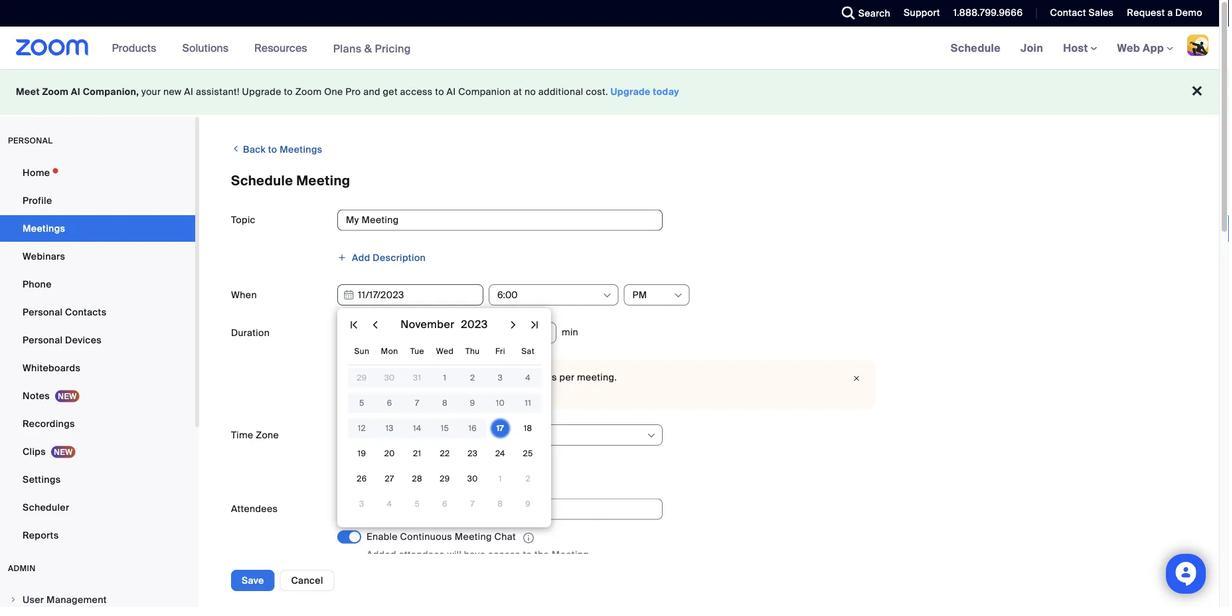 Task type: vqa. For each thing, say whether or not it's contained in the screenshot.
application
no



Task type: locate. For each thing, give the bounding box(es) containing it.
0 vertical spatial schedule
[[951, 41, 1001, 55]]

meeting. down learn more about enable continuous meeting chat icon
[[514, 562, 554, 575]]

2 personal from the top
[[23, 334, 63, 346]]

2 horizontal spatial show options image
[[673, 290, 684, 301]]

meetings inside meetings link
[[23, 222, 65, 234]]

4 right 40
[[526, 373, 531, 383]]

companion,
[[83, 86, 139, 98]]

schedule down 1.888.799.9666
[[951, 41, 1001, 55]]

1 horizontal spatial chat
[[495, 531, 516, 543]]

9
[[470, 398, 475, 408], [526, 499, 531, 509]]

7 up enable continuous meeting chat application
[[471, 499, 475, 509]]

1 horizontal spatial 1
[[499, 474, 502, 484]]

only
[[447, 371, 465, 384]]

1 zoom from the left
[[42, 86, 69, 98]]

access down enable continuous meeting chat application
[[488, 548, 521, 561]]

the down learn more about enable continuous meeting chat icon
[[535, 548, 549, 561]]

ai left companion,
[[71, 86, 80, 98]]

6 button
[[382, 395, 398, 411], [437, 496, 453, 512]]

1 horizontal spatial meeting
[[455, 531, 492, 543]]

29 down 22 button
[[440, 474, 450, 484]]

2 for 2 button to the bottom
[[526, 474, 531, 484]]

1 vertical spatial 2
[[526, 474, 531, 484]]

9 down upgrade now 'link'
[[470, 398, 475, 408]]

3 button down the 26 button
[[354, 496, 370, 512]]

added
[[367, 548, 397, 561]]

8 down upgrade now 'link'
[[442, 398, 448, 408]]

23 button
[[465, 446, 481, 462]]

30 up more
[[384, 373, 395, 383]]

1 button down 'wed'
[[437, 370, 453, 386]]

meeting id option group
[[337, 592, 1188, 607]]

1 vertical spatial 9
[[526, 499, 531, 509]]

1 vertical spatial and
[[453, 562, 470, 575]]

0 vertical spatial 29 button
[[354, 370, 370, 386]]

attendees
[[231, 503, 278, 515]]

0 horizontal spatial 9 button
[[465, 395, 481, 411]]

1 vertical spatial 29
[[440, 474, 450, 484]]

select start time text field
[[498, 285, 601, 305]]

1 horizontal spatial access
[[488, 548, 521, 561]]

and left get
[[363, 86, 381, 98]]

3 ai from the left
[[447, 86, 456, 98]]

schedule
[[951, 41, 1001, 55], [231, 172, 293, 189]]

7
[[415, 398, 420, 408], [471, 499, 475, 509]]

upgrade right cost.
[[611, 86, 651, 98]]

join
[[1021, 41, 1044, 55]]

enable continuous meeting chat
[[367, 531, 516, 543]]

0 horizontal spatial 1 button
[[437, 370, 453, 386]]

1.888.799.9666 button
[[944, 0, 1027, 27], [954, 7, 1023, 19]]

to down resources dropdown button
[[284, 86, 293, 98]]

25 button
[[520, 446, 536, 462]]

zoom right meet at the top left of page
[[42, 86, 69, 98]]

1 vertical spatial 9 button
[[520, 496, 536, 512]]

1 left 'only'
[[443, 373, 447, 383]]

9 up learn more about enable continuous meeting chat icon
[[526, 499, 531, 509]]

0 horizontal spatial 2
[[470, 373, 475, 383]]

30 button down "23" button
[[465, 471, 481, 487]]

1 horizontal spatial meetings
[[280, 143, 323, 156]]

web app button
[[1118, 41, 1174, 55]]

0 vertical spatial 8 button
[[437, 395, 453, 411]]

5 down need
[[359, 398, 364, 408]]

1 vertical spatial 3
[[359, 499, 364, 509]]

add description
[[352, 251, 426, 264]]

1 vertical spatial 8 button
[[492, 496, 508, 512]]

0 vertical spatial 1
[[443, 373, 447, 383]]

ai right new
[[184, 86, 193, 98]]

ai left companion
[[447, 86, 456, 98]]

1 ai from the left
[[71, 86, 80, 98]]

0 vertical spatial meeting
[[296, 172, 350, 189]]

2 button
[[465, 370, 481, 386], [520, 471, 536, 487]]

19
[[358, 448, 366, 459]]

8 button up 15
[[437, 395, 453, 411]]

have
[[464, 548, 486, 561]]

0 horizontal spatial 30
[[384, 373, 395, 383]]

21 button
[[409, 446, 425, 462]]

ai
[[71, 86, 80, 98], [184, 86, 193, 98], [447, 86, 456, 98]]

schedule down back
[[231, 172, 293, 189]]

time
[[231, 429, 253, 441]]

1 vertical spatial meeting.
[[514, 562, 554, 575]]

sat
[[522, 346, 535, 356]]

1 vertical spatial 1 button
[[492, 471, 508, 487]]

schedule inside meetings navigation
[[951, 41, 1001, 55]]

add image
[[337, 253, 347, 262]]

meeting
[[296, 172, 350, 189], [455, 531, 492, 543], [552, 548, 589, 561]]

0 horizontal spatial 5
[[359, 398, 364, 408]]

0 vertical spatial 6
[[387, 398, 392, 408]]

5 down 28 button
[[415, 499, 420, 509]]

1 vertical spatial 30
[[468, 474, 478, 484]]

user management menu item
[[0, 587, 195, 607]]

11
[[525, 398, 531, 408]]

and down will
[[453, 562, 470, 575]]

meetings link
[[0, 215, 195, 242]]

6 button up "13"
[[382, 395, 398, 411]]

zoom left one
[[295, 86, 322, 98]]

november button
[[397, 317, 458, 331]]

save
[[242, 574, 264, 587]]

0 vertical spatial and
[[363, 86, 381, 98]]

meetings up schedule meeting
[[280, 143, 323, 156]]

29 button
[[354, 370, 370, 386], [437, 471, 453, 487]]

1 horizontal spatial the
[[535, 548, 549, 561]]

25
[[523, 448, 533, 459]]

chat down attendees
[[397, 562, 419, 575]]

2 horizontal spatial meeting
[[552, 548, 589, 561]]

2 zoom from the left
[[295, 86, 322, 98]]

0 vertical spatial 5 button
[[354, 395, 370, 411]]

your current plan can only support 40 minutes per meeting. need more time? upgrade now
[[348, 371, 617, 397]]

recurring meeting
[[353, 466, 438, 479]]

31
[[413, 373, 421, 383]]

contact
[[1051, 7, 1087, 19]]

6
[[387, 398, 392, 408], [442, 499, 448, 509]]

upgrade now link
[[432, 385, 496, 397]]

sun
[[354, 346, 369, 356]]

1 vertical spatial personal
[[23, 334, 63, 346]]

and inside added attendees will have access to the meeting group chat before and after the meeting.
[[453, 562, 470, 575]]

meeting. inside added attendees will have access to the meeting group chat before and after the meeting.
[[514, 562, 554, 575]]

join link
[[1011, 27, 1054, 69]]

meeting. inside your current plan can only support 40 minutes per meeting. need more time? upgrade now
[[577, 371, 617, 384]]

0 vertical spatial 8
[[442, 398, 448, 408]]

0 horizontal spatial 9
[[470, 398, 475, 408]]

3 for rightmost 3 button
[[498, 373, 503, 383]]

1 vertical spatial 3 button
[[354, 496, 370, 512]]

1 personal from the top
[[23, 306, 63, 318]]

reports link
[[0, 522, 195, 549]]

0 horizontal spatial 29
[[357, 373, 367, 383]]

0 vertical spatial 7
[[415, 398, 420, 408]]

1 horizontal spatial 3
[[498, 373, 503, 383]]

1 horizontal spatial 30 button
[[465, 471, 481, 487]]

1 horizontal spatial 7
[[471, 499, 475, 509]]

0 vertical spatial meeting.
[[577, 371, 617, 384]]

0 horizontal spatial meetings
[[23, 222, 65, 234]]

29 button down 22 button
[[437, 471, 453, 487]]

6 button up enable continuous meeting chat
[[437, 496, 453, 512]]

companion
[[459, 86, 511, 98]]

7 down time?
[[415, 398, 420, 408]]

22 button
[[437, 446, 453, 462]]

1 vertical spatial 7 button
[[465, 496, 481, 512]]

personal up whiteboards
[[23, 334, 63, 346]]

sales
[[1089, 7, 1114, 19]]

7 for the bottom 7 button
[[471, 499, 475, 509]]

meet zoom ai companion, footer
[[0, 69, 1220, 115]]

17 button
[[492, 420, 508, 436]]

6 up enable continuous meeting chat
[[442, 499, 448, 509]]

3
[[498, 373, 503, 383], [359, 499, 364, 509]]

1 vertical spatial 5
[[415, 499, 420, 509]]

8 for the rightmost 8 button
[[498, 499, 503, 509]]

min
[[562, 326, 579, 338]]

1 horizontal spatial meeting.
[[577, 371, 617, 384]]

30 for bottommost "30" button
[[468, 474, 478, 484]]

1.888.799.9666 button up join
[[944, 0, 1027, 27]]

1 horizontal spatial 9 button
[[520, 496, 536, 512]]

1 button down the 24 button
[[492, 471, 508, 487]]

12 button
[[354, 420, 370, 436]]

previous year,november 2022 image
[[346, 317, 362, 333]]

meetings
[[280, 143, 323, 156], [23, 222, 65, 234]]

4 button down 27 button
[[382, 496, 398, 512]]

back to meetings
[[241, 143, 323, 156]]

1 vertical spatial 6
[[442, 499, 448, 509]]

0 horizontal spatial the
[[497, 562, 511, 575]]

1 horizontal spatial 8 button
[[492, 496, 508, 512]]

0 vertical spatial 29
[[357, 373, 367, 383]]

21
[[413, 448, 421, 459]]

meetings inside back to meetings link
[[280, 143, 323, 156]]

0 horizontal spatial 6
[[387, 398, 392, 408]]

1 vertical spatial meeting
[[455, 531, 492, 543]]

scheduler link
[[0, 494, 195, 521]]

2023
[[461, 317, 488, 331]]

meetings up webinars
[[23, 222, 65, 234]]

profile picture image
[[1188, 35, 1209, 56]]

7 button up enable continuous meeting chat application
[[465, 496, 481, 512]]

clips
[[23, 445, 46, 458]]

Persistent Chat, enter email address,Enter user names or email addresses text field
[[346, 499, 642, 519]]

right image
[[9, 596, 17, 604]]

request a demo link
[[1118, 0, 1220, 27], [1127, 7, 1203, 19]]

1 horizontal spatial 9
[[526, 499, 531, 509]]

30 button
[[382, 370, 398, 386], [465, 471, 481, 487]]

1 vertical spatial 7
[[471, 499, 475, 509]]

scheduler
[[23, 501, 69, 513]]

1 horizontal spatial 4 button
[[520, 370, 536, 386]]

0 vertical spatial 3
[[498, 373, 503, 383]]

2 for the top 2 button
[[470, 373, 475, 383]]

0 horizontal spatial schedule
[[231, 172, 293, 189]]

15 button
[[437, 420, 453, 436]]

29 up need
[[357, 373, 367, 383]]

upgrade
[[242, 86, 281, 98], [611, 86, 651, 98], [434, 385, 473, 397]]

4 down 27 button
[[387, 499, 392, 509]]

meeting inside application
[[455, 531, 492, 543]]

5 button down 28 button
[[409, 496, 425, 512]]

1 horizontal spatial 7 button
[[465, 496, 481, 512]]

0 horizontal spatial 1
[[443, 373, 447, 383]]

1 vertical spatial 8
[[498, 499, 503, 509]]

schedule for schedule meeting
[[231, 172, 293, 189]]

meeting. right the per
[[577, 371, 617, 384]]

current
[[371, 371, 403, 384]]

products button
[[112, 27, 162, 69]]

1 horizontal spatial 2
[[526, 474, 531, 484]]

40
[[506, 371, 518, 384]]

can
[[428, 371, 444, 384]]

0 vertical spatial meetings
[[280, 143, 323, 156]]

chat inside enable continuous meeting chat application
[[495, 531, 516, 543]]

3 down the 26 button
[[359, 499, 364, 509]]

9 button up learn more about enable continuous meeting chat icon
[[520, 496, 536, 512]]

0 horizontal spatial ai
[[71, 86, 80, 98]]

save button
[[231, 570, 275, 591]]

30 down "23" button
[[468, 474, 478, 484]]

7 button up "14"
[[409, 395, 425, 411]]

5 button
[[354, 395, 370, 411], [409, 496, 425, 512]]

0 horizontal spatial zoom
[[42, 86, 69, 98]]

0 horizontal spatial 2 button
[[465, 370, 481, 386]]

1 horizontal spatial 29
[[440, 474, 450, 484]]

whiteboards
[[23, 362, 80, 374]]

schedule meeting
[[231, 172, 350, 189]]

the right "after"
[[497, 562, 511, 575]]

28
[[412, 474, 422, 484]]

0 horizontal spatial 4
[[387, 499, 392, 509]]

29 button left current
[[354, 370, 370, 386]]

0 horizontal spatial meeting.
[[514, 562, 554, 575]]

0 horizontal spatial 7
[[415, 398, 420, 408]]

0 horizontal spatial 30 button
[[382, 370, 398, 386]]

show options image
[[602, 290, 613, 301], [673, 290, 684, 301], [646, 430, 657, 441]]

upgrade today link
[[611, 86, 680, 98]]

8 button up enable continuous meeting chat application
[[492, 496, 508, 512]]

personal contacts link
[[0, 299, 195, 325]]

upgrade down 'only'
[[434, 385, 473, 397]]

meeting inside added attendees will have access to the meeting group chat before and after the meeting.
[[552, 548, 589, 561]]

30 for leftmost "30" button
[[384, 373, 395, 383]]

resources
[[254, 41, 307, 55]]

3 button up 10
[[492, 370, 508, 386]]

1 horizontal spatial 2 button
[[520, 471, 536, 487]]

before
[[421, 562, 451, 575]]

left image
[[231, 142, 241, 155]]

chat left learn more about enable continuous meeting chat icon
[[495, 531, 516, 543]]

1 vertical spatial chat
[[397, 562, 419, 575]]

3 left 40
[[498, 373, 503, 383]]

5
[[359, 398, 364, 408], [415, 499, 420, 509]]

banner
[[0, 27, 1220, 70]]

access
[[400, 86, 433, 98], [488, 548, 521, 561]]

personal down phone
[[23, 306, 63, 318]]

cost.
[[586, 86, 608, 98]]

contact sales
[[1051, 7, 1114, 19]]

30 button left plan
[[382, 370, 398, 386]]

6 down more
[[387, 398, 392, 408]]

0 horizontal spatial 3 button
[[354, 496, 370, 512]]

0 vertical spatial 3 button
[[492, 370, 508, 386]]

5 button up 12
[[354, 395, 370, 411]]

0 vertical spatial 6 button
[[382, 395, 398, 411]]

0 horizontal spatial chat
[[397, 562, 419, 575]]

0 horizontal spatial and
[[363, 86, 381, 98]]

contacts
[[65, 306, 107, 318]]

4
[[526, 373, 531, 383], [387, 499, 392, 509]]

1 horizontal spatial upgrade
[[434, 385, 473, 397]]

9 button up 16
[[465, 395, 481, 411]]

0 vertical spatial the
[[535, 548, 549, 561]]

access right get
[[400, 86, 433, 98]]

to inside added attendees will have access to the meeting group chat before and after the meeting.
[[523, 548, 532, 561]]

15
[[441, 423, 449, 433]]

search button
[[832, 0, 894, 27]]

2 up upgrade now 'link'
[[470, 373, 475, 383]]

1 horizontal spatial 6 button
[[437, 496, 453, 512]]

0 vertical spatial 4
[[526, 373, 531, 383]]

4 button right 40
[[520, 370, 536, 386]]

close image
[[849, 372, 865, 385]]

8 up enable continuous meeting chat application
[[498, 499, 503, 509]]

meetings navigation
[[941, 27, 1220, 70]]

2 down 25 button
[[526, 474, 531, 484]]

0 horizontal spatial 3
[[359, 499, 364, 509]]

upgrade down product information navigation
[[242, 86, 281, 98]]

1 down the 24 button
[[499, 474, 502, 484]]

1 horizontal spatial 4
[[526, 373, 531, 383]]

will
[[447, 548, 462, 561]]

2 horizontal spatial ai
[[447, 86, 456, 98]]

0 vertical spatial access
[[400, 86, 433, 98]]

20 button
[[382, 446, 398, 462]]

to down learn more about enable continuous meeting chat icon
[[523, 548, 532, 561]]

management
[[47, 594, 107, 606]]

more
[[375, 385, 399, 397]]

6 for the leftmost '6' button
[[387, 398, 392, 408]]

0 vertical spatial 1 button
[[437, 370, 453, 386]]



Task type: describe. For each thing, give the bounding box(es) containing it.
one
[[324, 86, 343, 98]]

description
[[373, 251, 426, 264]]

web app
[[1118, 41, 1164, 55]]

plans & pricing
[[333, 41, 411, 55]]

now
[[476, 385, 496, 397]]

thu
[[466, 346, 480, 356]]

7 for 7 button to the top
[[415, 398, 420, 408]]

cancel
[[291, 574, 323, 587]]

0 horizontal spatial 29 button
[[354, 370, 370, 386]]

products
[[112, 41, 156, 55]]

app
[[1143, 41, 1164, 55]]

after
[[473, 562, 494, 575]]

20
[[384, 448, 395, 459]]

reports
[[23, 529, 59, 541]]

8 for the left 8 button
[[442, 398, 448, 408]]

and inside meet zoom ai companion, footer
[[363, 86, 381, 98]]

product information navigation
[[102, 27, 421, 70]]

1.888.799.9666
[[954, 7, 1023, 19]]

19 button
[[354, 446, 370, 462]]

support
[[904, 7, 940, 19]]

to right back
[[268, 143, 277, 156]]

no
[[525, 86, 536, 98]]

recordings
[[23, 417, 75, 430]]

14
[[413, 423, 422, 433]]

0 vertical spatial 7 button
[[409, 395, 425, 411]]

to left companion
[[435, 86, 444, 98]]

6 for '6' button to the bottom
[[442, 499, 448, 509]]

1.888.799.9666 button up schedule link at the top of the page
[[954, 7, 1023, 19]]

0 horizontal spatial 8 button
[[437, 395, 453, 411]]

time zone
[[231, 429, 279, 441]]

whiteboards link
[[0, 355, 195, 381]]

solutions button
[[182, 27, 235, 69]]

1 horizontal spatial 1 button
[[492, 471, 508, 487]]

1 vertical spatial 1
[[499, 474, 502, 484]]

3 for bottom 3 button
[[359, 499, 364, 509]]

1 vertical spatial 2 button
[[520, 471, 536, 487]]

1 horizontal spatial 29 button
[[437, 471, 453, 487]]

personal for personal contacts
[[23, 306, 63, 318]]

zoom logo image
[[16, 39, 89, 56]]

your
[[142, 86, 161, 98]]

0 horizontal spatial meeting
[[296, 172, 350, 189]]

1 horizontal spatial 3 button
[[492, 370, 508, 386]]

1 vertical spatial 6 button
[[437, 496, 453, 512]]

pm button
[[633, 285, 673, 305]]

group
[[367, 562, 395, 575]]

When text field
[[337, 284, 484, 306]]

schedule for schedule
[[951, 41, 1001, 55]]

at
[[513, 86, 522, 98]]

chat inside added attendees will have access to the meeting group chat before and after the meeting.
[[397, 562, 419, 575]]

hr
[[442, 326, 452, 338]]

attendees
[[399, 548, 445, 561]]

previous month,october 2023 image
[[367, 317, 383, 333]]

demo
[[1176, 7, 1203, 19]]

profile
[[23, 194, 52, 207]]

next month,december 2023 image
[[506, 317, 521, 333]]

29 for 29 button to the left
[[357, 373, 367, 383]]

banner containing products
[[0, 27, 1220, 70]]

access inside added attendees will have access to the meeting group chat before and after the meeting.
[[488, 548, 521, 561]]

0 horizontal spatial 4 button
[[382, 496, 398, 512]]

resources button
[[254, 27, 313, 69]]

need
[[348, 385, 373, 397]]

learn more about enable continuous meeting chat image
[[519, 532, 538, 544]]

notes link
[[0, 383, 195, 409]]

minutes
[[521, 371, 557, 384]]

1 vertical spatial the
[[497, 562, 511, 575]]

2 horizontal spatial upgrade
[[611, 86, 651, 98]]

&
[[364, 41, 372, 55]]

webinars
[[23, 250, 65, 262]]

host button
[[1064, 41, 1098, 55]]

personal for personal devices
[[23, 334, 63, 346]]

1 vertical spatial 5 button
[[409, 496, 425, 512]]

meet zoom ai companion, your new ai assistant! upgrade to zoom one pro and get access to ai companion at no additional cost. upgrade today
[[16, 86, 680, 98]]

1 vertical spatial 30 button
[[465, 471, 481, 487]]

continuous
[[400, 531, 452, 543]]

cancel button
[[280, 570, 335, 591]]

12
[[358, 423, 366, 433]]

meet
[[16, 86, 40, 98]]

1 horizontal spatial show options image
[[646, 430, 657, 441]]

mon
[[381, 346, 398, 356]]

28 button
[[409, 471, 425, 487]]

2023 button
[[458, 317, 491, 331]]

16 button
[[465, 420, 481, 436]]

add description button
[[337, 247, 426, 268]]

personal devices
[[23, 334, 102, 346]]

0 vertical spatial 5
[[359, 398, 364, 408]]

upgrade inside your current plan can only support 40 minutes per meeting. need more time? upgrade now
[[434, 385, 473, 397]]

personal menu menu
[[0, 159, 195, 550]]

personal
[[8, 136, 53, 146]]

enable
[[367, 531, 398, 543]]

get
[[383, 86, 398, 98]]

enable continuous meeting chat application
[[367, 530, 619, 545]]

back
[[243, 143, 266, 156]]

17
[[497, 423, 504, 433]]

back to meetings link
[[231, 138, 323, 160]]

recordings link
[[0, 411, 195, 437]]

0 vertical spatial 2 button
[[465, 370, 481, 386]]

phone
[[23, 278, 52, 290]]

devices
[[65, 334, 102, 346]]

plans
[[333, 41, 362, 55]]

29 for rightmost 29 button
[[440, 474, 450, 484]]

phone link
[[0, 271, 195, 298]]

0 horizontal spatial 6 button
[[382, 395, 398, 411]]

2 ai from the left
[[184, 86, 193, 98]]

wed
[[436, 346, 454, 356]]

14 button
[[409, 420, 425, 436]]

topic
[[231, 214, 256, 226]]

next year,november 2024 image
[[527, 317, 543, 333]]

16
[[469, 423, 477, 433]]

personal devices link
[[0, 327, 195, 353]]

schedule link
[[941, 27, 1011, 69]]

22
[[440, 448, 450, 459]]

meeting
[[400, 466, 438, 479]]

personal contacts
[[23, 306, 107, 318]]

support
[[468, 371, 503, 384]]

0 vertical spatial 9 button
[[465, 395, 481, 411]]

Topic text field
[[337, 210, 663, 231]]

0 horizontal spatial show options image
[[602, 290, 613, 301]]

pricing
[[375, 41, 411, 55]]

additional
[[539, 86, 584, 98]]

0 horizontal spatial 5 button
[[354, 395, 370, 411]]

per
[[560, 371, 575, 384]]

user management
[[23, 594, 107, 606]]

web
[[1118, 41, 1141, 55]]

0 horizontal spatial upgrade
[[242, 86, 281, 98]]

1 vertical spatial 4
[[387, 499, 392, 509]]

access inside meet zoom ai companion, footer
[[400, 86, 433, 98]]



